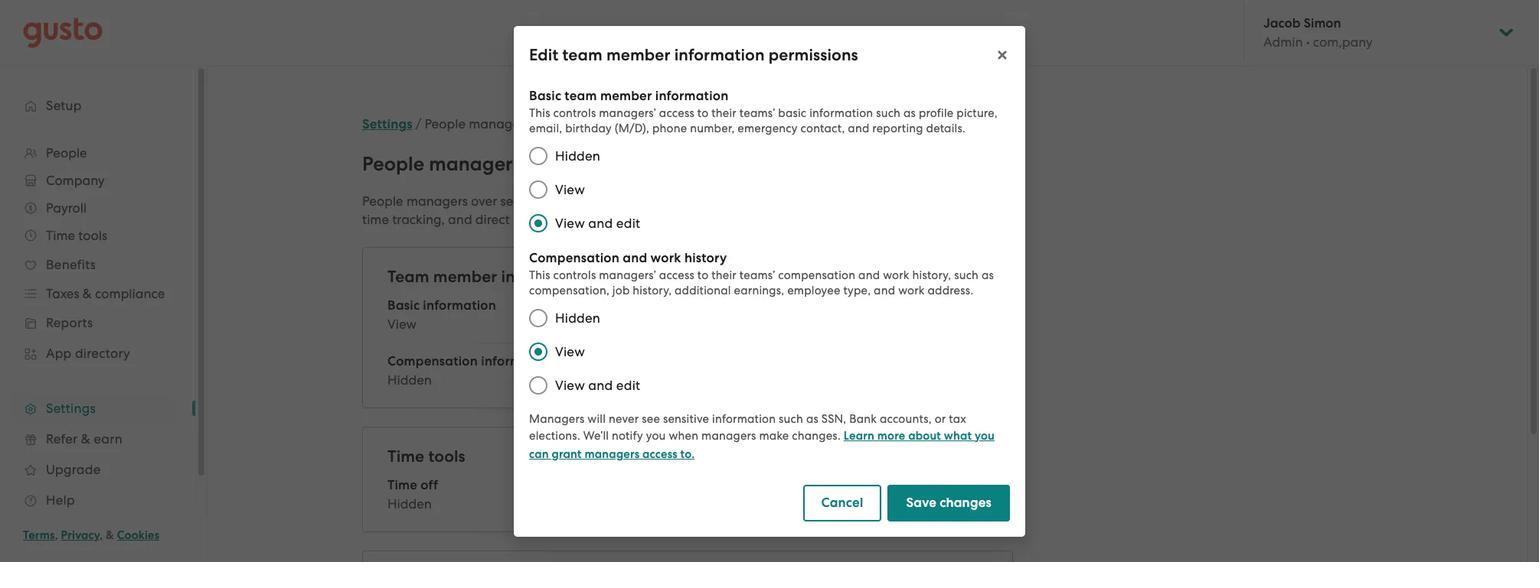 Task type: vqa. For each thing, say whether or not it's contained in the screenshot.
bottommost people
yes



Task type: describe. For each thing, give the bounding box(es) containing it.
history
[[684, 250, 727, 266]]

people managers over see employees and contractors at your company. they manage their team's time off, time tracking, and direct report information. group
[[362, 192, 1013, 229]]

view up managers
[[555, 378, 585, 393]]

2 vertical spatial work
[[898, 284, 925, 297]]

time for time off hidden
[[387, 478, 417, 494]]

such inside compensation and work history this controls managers' access to their teams' compensation and work history, such as compensation, job history, additional earnings, employee type, and work address.
[[954, 268, 979, 282]]

their for compensation and work history
[[712, 268, 737, 282]]

settings
[[362, 116, 412, 132]]

view and edit radio for compensation and work history
[[521, 369, 555, 402]]

basic information view
[[387, 298, 496, 332]]

or
[[935, 412, 946, 426]]

settings / people managers
[[362, 116, 530, 132]]

notify
[[612, 429, 643, 443]]

time off element
[[387, 477, 988, 514]]

as inside basic team member information this controls managers' access to their teams' basic information such as profile picture, email, birthday (m/d), phone number, emergency contact, and reporting details.
[[903, 106, 916, 120]]

and inside basic team member information this controls managers' access to their teams' basic information such as profile picture, email, birthday (m/d), phone number, emergency contact, and reporting details.
[[848, 121, 869, 135]]

view down hidden radio
[[555, 344, 585, 359]]

information inside compensation information hidden
[[481, 354, 554, 370]]

edit link
[[964, 268, 988, 284]]

team member information
[[387, 267, 591, 287]]

learn more about what you can grant managers access to.
[[529, 429, 995, 461]]

accounts,
[[880, 412, 932, 426]]

managers' for team
[[599, 106, 656, 120]]

will
[[587, 412, 606, 426]]

manage
[[831, 194, 882, 209]]

view and edit for and
[[555, 378, 640, 393]]

view down employees
[[555, 216, 585, 231]]

team's
[[916, 194, 955, 209]]

1 horizontal spatial history,
[[912, 268, 951, 282]]

their for basic team member information
[[712, 106, 737, 120]]

managers inside learn more about what you can grant managers access to.
[[585, 448, 640, 461]]

view radio for basic
[[521, 173, 555, 206]]

people for people managers
[[362, 152, 424, 176]]

to for information
[[697, 106, 709, 120]]

cancel
[[821, 495, 863, 511]]

member for edit
[[606, 45, 670, 65]]

grant
[[552, 448, 582, 461]]

1 , from the left
[[55, 529, 58, 543]]

settings link
[[362, 116, 412, 132]]

changes.
[[792, 429, 841, 443]]

your
[[707, 194, 734, 209]]

view and edit for team
[[555, 216, 640, 231]]

picture,
[[957, 106, 998, 120]]

edit team member information permissions
[[529, 45, 858, 65]]

address.
[[928, 284, 973, 297]]

permissions
[[769, 45, 858, 65]]

what
[[944, 429, 972, 443]]

compensation,
[[529, 284, 609, 297]]

off
[[421, 478, 438, 494]]

never
[[609, 412, 639, 426]]

contractors
[[619, 194, 688, 209]]

they
[[799, 194, 828, 209]]

cookies button
[[117, 527, 159, 545]]

information.
[[554, 212, 628, 227]]

time off hidden
[[387, 478, 438, 512]]

compensation and work history this controls managers' access to their teams' compensation and work history, such as compensation, job history, additional earnings, employee type, and work address.
[[529, 250, 994, 297]]

and up will
[[588, 378, 613, 393]]

terms
[[23, 529, 55, 543]]

see for never
[[642, 412, 660, 426]]

basic for team
[[529, 88, 561, 104]]

and up job
[[623, 250, 647, 266]]

managers up over
[[429, 152, 521, 176]]

save
[[906, 495, 936, 511]]

hidden inside compensation information hidden
[[387, 373, 432, 388]]

information inside managers will never see sensitive information such as ssn, bank accounts, or tax elections. we'll notify you when managers make changes.
[[712, 412, 776, 426]]

email,
[[529, 121, 562, 135]]

employee
[[787, 284, 840, 297]]

information up 'number,'
[[655, 88, 728, 104]]

phone
[[652, 121, 687, 135]]

/
[[416, 116, 421, 132]]

access for information
[[659, 106, 694, 120]]

people managers over see employees and contractors at your company. they manage their team's time off, time tracking, and direct report information.
[[362, 194, 1007, 227]]

people inside settings / people managers
[[424, 116, 466, 132]]

and down over
[[448, 212, 472, 227]]

cookies
[[117, 529, 159, 543]]

number,
[[690, 121, 735, 135]]

edit for team
[[616, 216, 640, 231]]

basic for information
[[387, 298, 420, 314]]

more
[[877, 429, 905, 443]]

1 vertical spatial time
[[362, 212, 389, 227]]

to.
[[680, 448, 695, 461]]

terms link
[[23, 529, 55, 543]]

we'll
[[583, 429, 609, 443]]

teams' for basic team member information
[[739, 106, 775, 120]]

job
[[612, 284, 630, 297]]

(m/d),
[[615, 121, 649, 135]]

and down employees
[[588, 216, 613, 231]]

report
[[513, 212, 550, 227]]

information up contact,
[[809, 106, 873, 120]]

employees
[[524, 194, 589, 209]]

managers inside settings / people managers
[[469, 116, 530, 132]]

birthday
[[565, 121, 612, 135]]

type,
[[843, 284, 871, 297]]

reporting
[[872, 121, 923, 135]]

hidden down compensation,
[[555, 310, 600, 326]]

team member information group
[[387, 266, 988, 390]]

basic team member information this controls managers' access to their teams' basic information such as profile picture, email, birthday (m/d), phone number, emergency contact, and reporting details.
[[529, 88, 998, 135]]

make
[[759, 429, 789, 443]]

team for edit
[[562, 45, 602, 65]]

team
[[387, 267, 429, 287]]

cancel button
[[803, 485, 882, 522]]

edit for edit
[[964, 268, 988, 284]]

member for basic
[[600, 88, 652, 104]]

at
[[691, 194, 704, 209]]

compensation information element
[[387, 353, 988, 390]]

such inside basic team member information this controls managers' access to their teams' basic information such as profile picture, email, birthday (m/d), phone number, emergency contact, and reporting details.
[[876, 106, 901, 120]]

managers
[[529, 412, 585, 426]]

you inside managers will never see sensitive information such as ssn, bank accounts, or tax elections. we'll notify you when managers make changes.
[[646, 429, 666, 443]]

edit team member information permissions dialog
[[514, 26, 1025, 537]]

privacy
[[61, 529, 100, 543]]

view radio for compensation
[[521, 335, 555, 369]]

sensitive
[[663, 412, 709, 426]]



Task type: locate. For each thing, give the bounding box(es) containing it.
their inside basic team member information this controls managers' access to their teams' basic information such as profile picture, email, birthday (m/d), phone number, emergency contact, and reporting details.
[[712, 106, 737, 120]]

time
[[387, 447, 424, 467], [387, 478, 417, 494]]

view and edit down employees
[[555, 216, 640, 231]]

0 vertical spatial edit
[[529, 45, 558, 65]]

to for history
[[697, 268, 709, 282]]

access
[[659, 106, 694, 120], [659, 268, 694, 282], [642, 448, 678, 461]]

managers right when
[[701, 429, 756, 443]]

0 vertical spatial member
[[606, 45, 670, 65]]

and up information.
[[592, 194, 616, 209]]

managers' up job
[[599, 268, 656, 282]]

see for over
[[500, 194, 521, 209]]

0 vertical spatial managers'
[[599, 106, 656, 120]]

0 horizontal spatial ,
[[55, 529, 58, 543]]

account menu element
[[1243, 0, 1516, 65]]

over
[[471, 194, 497, 209]]

home image
[[23, 17, 103, 48]]

you inside learn more about what you can grant managers access to.
[[975, 429, 995, 443]]

teams' inside compensation and work history this controls managers' access to their teams' compensation and work history, such as compensation, job history, additional earnings, employee type, and work address.
[[739, 268, 775, 282]]

to inside compensation and work history this controls managers' access to their teams' compensation and work history, such as compensation, job history, additional earnings, employee type, and work address.
[[697, 268, 709, 282]]

1 vertical spatial such
[[954, 268, 979, 282]]

1 to from the top
[[697, 106, 709, 120]]

time left the off
[[387, 478, 417, 494]]

managers down notify
[[585, 448, 640, 461]]

privacy link
[[61, 529, 100, 543]]

2 vertical spatial as
[[806, 412, 818, 426]]

1 vertical spatial to
[[697, 268, 709, 282]]

member
[[606, 45, 670, 65], [600, 88, 652, 104], [433, 267, 497, 287]]

people for people managers over see employees and contractors at your company. they manage their team's time off, time tracking, and direct report information.
[[362, 194, 403, 209]]

information down hidden radio
[[481, 354, 554, 370]]

0 vertical spatial view radio
[[521, 173, 555, 206]]

edit
[[529, 45, 558, 65], [964, 268, 988, 284]]

hidden down birthday
[[555, 148, 600, 163]]

2 controls from the top
[[553, 268, 596, 282]]

edit inside team member information group
[[964, 268, 988, 284]]

1 vertical spatial work
[[883, 268, 909, 282]]

1 vertical spatial see
[[642, 412, 660, 426]]

1 vertical spatial basic
[[387, 298, 420, 314]]

time
[[958, 194, 985, 209], [362, 212, 389, 227]]

0 vertical spatial history,
[[912, 268, 951, 282]]

1 vertical spatial access
[[659, 268, 694, 282]]

2 time from the top
[[387, 478, 417, 494]]

bank
[[849, 412, 877, 426]]

0 vertical spatial view and edit
[[555, 216, 640, 231]]

such up 'reporting'
[[876, 106, 901, 120]]

2 this from the top
[[529, 268, 550, 282]]

1 horizontal spatial basic
[[529, 88, 561, 104]]

people down settings
[[362, 152, 424, 176]]

compensation
[[778, 268, 855, 282]]

, left privacy
[[55, 529, 58, 543]]

and
[[848, 121, 869, 135], [592, 194, 616, 209], [448, 212, 472, 227], [588, 216, 613, 231], [623, 250, 647, 266], [858, 268, 880, 282], [874, 284, 895, 297], [588, 378, 613, 393]]

0 vertical spatial team
[[562, 45, 602, 65]]

1 vertical spatial member
[[600, 88, 652, 104]]

basic information element
[[387, 297, 988, 344]]

2 you from the left
[[975, 429, 995, 443]]

this for basic team member information
[[529, 106, 550, 120]]

1 vertical spatial view radio
[[521, 335, 555, 369]]

and right contact,
[[848, 121, 869, 135]]

view and edit up will
[[555, 378, 640, 393]]

Hidden radio
[[521, 301, 555, 335]]

time left off,
[[958, 194, 985, 209]]

1 vertical spatial view and edit radio
[[521, 369, 555, 402]]

0 vertical spatial to
[[697, 106, 709, 120]]

controls up birthday
[[553, 106, 596, 120]]

0 horizontal spatial such
[[779, 412, 803, 426]]

0 vertical spatial compensation
[[529, 250, 619, 266]]

see up direct
[[500, 194, 521, 209]]

controls for compensation
[[553, 268, 596, 282]]

time tools
[[387, 447, 465, 467]]

view
[[555, 182, 585, 197], [555, 216, 585, 231], [387, 317, 417, 332], [555, 344, 585, 359], [555, 378, 585, 393]]

1 vertical spatial edit
[[964, 268, 988, 284]]

time inside time off hidden
[[387, 478, 417, 494]]

people right /
[[424, 116, 466, 132]]

0 horizontal spatial time
[[362, 212, 389, 227]]

their inside compensation and work history this controls managers' access to their teams' compensation and work history, such as compensation, job history, additional earnings, employee type, and work address.
[[712, 268, 737, 282]]

edit down contractors
[[616, 216, 640, 231]]

0 vertical spatial people
[[424, 116, 466, 132]]

member inside group
[[433, 267, 497, 287]]

0 vertical spatial their
[[712, 106, 737, 120]]

people managers
[[362, 152, 521, 176]]

such up address. on the right of page
[[954, 268, 979, 282]]

ssn,
[[821, 412, 846, 426]]

1 horizontal spatial ,
[[100, 529, 103, 543]]

list containing basic information
[[387, 297, 988, 390]]

2 to from the top
[[697, 268, 709, 282]]

access inside learn more about what you can grant managers access to.
[[642, 448, 678, 461]]

compensation information hidden
[[387, 354, 554, 388]]

direct
[[475, 212, 510, 227]]

2 , from the left
[[100, 529, 103, 543]]

see
[[500, 194, 521, 209], [642, 412, 660, 426]]

teams' inside basic team member information this controls managers' access to their teams' basic information such as profile picture, email, birthday (m/d), phone number, emergency contact, and reporting details.
[[739, 106, 775, 120]]

managers' up (m/d),
[[599, 106, 656, 120]]

0 vertical spatial teams'
[[739, 106, 775, 120]]

elections.
[[529, 429, 580, 443]]

their left team's in the top of the page
[[885, 194, 913, 209]]

their up 'number,'
[[712, 106, 737, 120]]

0 vertical spatial basic
[[529, 88, 561, 104]]

information inside basic information view
[[423, 298, 496, 314]]

1 vertical spatial time
[[387, 478, 417, 494]]

2 horizontal spatial as
[[982, 268, 994, 282]]

2 view radio from the top
[[521, 335, 555, 369]]

controls up compensation,
[[553, 268, 596, 282]]

their inside the people managers over see employees and contractors at your company. they manage their team's time off, time tracking, and direct report information.
[[885, 194, 913, 209]]

0 vertical spatial work
[[651, 250, 681, 266]]

1 vertical spatial edit
[[616, 378, 640, 393]]

2 horizontal spatial such
[[954, 268, 979, 282]]

2 vertical spatial people
[[362, 194, 403, 209]]

0 horizontal spatial you
[[646, 429, 666, 443]]

this up compensation,
[[529, 268, 550, 282]]

edit for and
[[616, 378, 640, 393]]

as up 'reporting'
[[903, 106, 916, 120]]

people
[[424, 116, 466, 132], [362, 152, 424, 176], [362, 194, 403, 209]]

you left when
[[646, 429, 666, 443]]

1 vertical spatial view and edit
[[555, 378, 640, 393]]

1 vertical spatial managers'
[[599, 268, 656, 282]]

1 vertical spatial as
[[982, 268, 994, 282]]

compensation up compensation,
[[529, 250, 619, 266]]

0 vertical spatial such
[[876, 106, 901, 120]]

0 vertical spatial edit
[[616, 216, 640, 231]]

managers inside managers will never see sensitive information such as ssn, bank accounts, or tax elections. we'll notify you when managers make changes.
[[701, 429, 756, 443]]

1 vertical spatial this
[[529, 268, 550, 282]]

edit inside dialog
[[529, 45, 558, 65]]

compensation for information
[[387, 354, 478, 370]]

0 vertical spatial controls
[[553, 106, 596, 120]]

2 vertical spatial access
[[642, 448, 678, 461]]

access up additional
[[659, 268, 694, 282]]

learn
[[844, 429, 874, 443]]

and up type,
[[858, 268, 880, 282]]

information up hidden radio
[[501, 267, 591, 287]]

0 horizontal spatial see
[[500, 194, 521, 209]]

1 managers' from the top
[[599, 106, 656, 120]]

2 edit from the top
[[616, 378, 640, 393]]

managers' for and
[[599, 268, 656, 282]]

1 you from the left
[[646, 429, 666, 443]]

0 vertical spatial as
[[903, 106, 916, 120]]

1 vertical spatial their
[[885, 194, 913, 209]]

hidden inside time off hidden
[[387, 497, 432, 512]]

team
[[562, 45, 602, 65], [565, 88, 597, 104]]

0 horizontal spatial compensation
[[387, 354, 478, 370]]

basic inside basic team member information this controls managers' access to their teams' basic information such as profile picture, email, birthday (m/d), phone number, emergency contact, and reporting details.
[[529, 88, 561, 104]]

time for time tools
[[387, 447, 424, 467]]

their down history
[[712, 268, 737, 282]]

information up learn more about what you can grant managers access to.
[[712, 412, 776, 426]]

basic down team at the left of the page
[[387, 298, 420, 314]]

view down team at the left of the page
[[387, 317, 417, 332]]

1 horizontal spatial compensation
[[529, 250, 619, 266]]

as inside compensation and work history this controls managers' access to their teams' compensation and work history, such as compensation, job history, additional earnings, employee type, and work address.
[[982, 268, 994, 282]]

details.
[[926, 121, 966, 135]]

1 horizontal spatial you
[[975, 429, 995, 443]]

access inside basic team member information this controls managers' access to their teams' basic information such as profile picture, email, birthday (m/d), phone number, emergency contact, and reporting details.
[[659, 106, 694, 120]]

access up phone
[[659, 106, 694, 120]]

time left the tracking, at the left
[[362, 212, 389, 227]]

0 horizontal spatial edit
[[529, 45, 558, 65]]

2 view and edit radio from the top
[[521, 369, 555, 402]]

1 teams' from the top
[[739, 106, 775, 120]]

1 view and edit radio from the top
[[521, 206, 555, 240]]

profile
[[919, 106, 954, 120]]

people up the tracking, at the left
[[362, 194, 403, 209]]

1 horizontal spatial time
[[958, 194, 985, 209]]

tax
[[949, 412, 966, 426]]

1 vertical spatial people
[[362, 152, 424, 176]]

1 this from the top
[[529, 106, 550, 120]]

work
[[651, 250, 681, 266], [883, 268, 909, 282], [898, 284, 925, 297]]

teams' for compensation and work history
[[739, 268, 775, 282]]

1 horizontal spatial as
[[903, 106, 916, 120]]

tools
[[428, 447, 465, 467]]

view and edit radio for basic team member information
[[521, 206, 555, 240]]

this up email,
[[529, 106, 550, 120]]

to
[[697, 106, 709, 120], [697, 268, 709, 282]]

managers' inside compensation and work history this controls managers' access to their teams' compensation and work history, such as compensation, job history, additional earnings, employee type, and work address.
[[599, 268, 656, 282]]

Hidden radio
[[521, 139, 555, 173]]

1 vertical spatial history,
[[633, 284, 672, 297]]

compensation for and
[[529, 250, 619, 266]]

save changes
[[906, 495, 992, 511]]

0 vertical spatial time
[[958, 194, 985, 209]]

information down team member information
[[423, 298, 496, 314]]

team inside basic team member information this controls managers' access to their teams' basic information such as profile picture, email, birthday (m/d), phone number, emergency contact, and reporting details.
[[565, 88, 597, 104]]

this inside compensation and work history this controls managers' access to their teams' compensation and work history, such as compensation, job history, additional earnings, employee type, and work address.
[[529, 268, 550, 282]]

contact,
[[801, 121, 845, 135]]

edit for edit team member information permissions
[[529, 45, 558, 65]]

1 horizontal spatial see
[[642, 412, 660, 426]]

0 vertical spatial see
[[500, 194, 521, 209]]

1 horizontal spatial such
[[876, 106, 901, 120]]

0 vertical spatial this
[[529, 106, 550, 120]]

company.
[[737, 194, 796, 209]]

compensation
[[529, 250, 619, 266], [387, 354, 478, 370]]

edit
[[616, 216, 640, 231], [616, 378, 640, 393]]

2 managers' from the top
[[599, 268, 656, 282]]

time up the off
[[387, 447, 424, 467]]

managers' inside basic team member information this controls managers' access to their teams' basic information such as profile picture, email, birthday (m/d), phone number, emergency contact, and reporting details.
[[599, 106, 656, 120]]

compensation inside compensation and work history this controls managers' access to their teams' compensation and work history, such as compensation, job history, additional earnings, employee type, and work address.
[[529, 250, 619, 266]]

as down off,
[[982, 268, 994, 282]]

1 vertical spatial teams'
[[739, 268, 775, 282]]

managers up the tracking, at the left
[[407, 194, 468, 209]]

off,
[[988, 194, 1007, 209]]

0 vertical spatial time
[[387, 447, 424, 467]]

basic
[[778, 106, 806, 120]]

1 horizontal spatial edit
[[964, 268, 988, 284]]

to up additional
[[697, 268, 709, 282]]

information up basic team member information this controls managers' access to their teams' basic information such as profile picture, email, birthday (m/d), phone number, emergency contact, and reporting details.
[[674, 45, 765, 65]]

such up "make"
[[779, 412, 803, 426]]

save changes button
[[888, 485, 1010, 522]]

2 vertical spatial their
[[712, 268, 737, 282]]

,
[[55, 529, 58, 543], [100, 529, 103, 543]]

0 horizontal spatial as
[[806, 412, 818, 426]]

can
[[529, 448, 549, 461]]

history,
[[912, 268, 951, 282], [633, 284, 672, 297]]

see inside managers will never see sensitive information such as ssn, bank accounts, or tax elections. we'll notify you when managers make changes.
[[642, 412, 660, 426]]

teams'
[[739, 106, 775, 120], [739, 268, 775, 282]]

time tools group
[[387, 446, 988, 514]]

0 vertical spatial access
[[659, 106, 694, 120]]

basic inside basic information view
[[387, 298, 420, 314]]

1 vertical spatial controls
[[553, 268, 596, 282]]

2 teams' from the top
[[739, 268, 775, 282]]

history, up address. on the right of page
[[912, 268, 951, 282]]

tracking,
[[392, 212, 445, 227]]

about
[[908, 429, 941, 443]]

, left &
[[100, 529, 103, 543]]

terms , privacy , & cookies
[[23, 529, 159, 543]]

as
[[903, 106, 916, 120], [982, 268, 994, 282], [806, 412, 818, 426]]

you
[[646, 429, 666, 443], [975, 429, 995, 443]]

to inside basic team member information this controls managers' access to their teams' basic information such as profile picture, email, birthday (m/d), phone number, emergency contact, and reporting details.
[[697, 106, 709, 120]]

1 time from the top
[[387, 447, 424, 467]]

this
[[529, 106, 550, 120], [529, 268, 550, 282]]

and right type,
[[874, 284, 895, 297]]

1 view radio from the top
[[521, 173, 555, 206]]

controls inside compensation and work history this controls managers' access to their teams' compensation and work history, such as compensation, job history, additional earnings, employee type, and work address.
[[553, 268, 596, 282]]

people inside the people managers over see employees and contractors at your company. they manage their team's time off, time tracking, and direct report information.
[[362, 194, 403, 209]]

0 horizontal spatial basic
[[387, 298, 420, 314]]

learn more about what you can grant managers access to. link
[[529, 429, 995, 461]]

such inside managers will never see sensitive information such as ssn, bank accounts, or tax elections. we'll notify you when managers make changes.
[[779, 412, 803, 426]]

emergency
[[738, 121, 798, 135]]

2 vertical spatial member
[[433, 267, 497, 287]]

basic up email,
[[529, 88, 561, 104]]

basic
[[529, 88, 561, 104], [387, 298, 420, 314]]

access left the to.
[[642, 448, 678, 461]]

edit up "never"
[[616, 378, 640, 393]]

1 edit from the top
[[616, 216, 640, 231]]

controls inside basic team member information this controls managers' access to their teams' basic information such as profile picture, email, birthday (m/d), phone number, emergency contact, and reporting details.
[[553, 106, 596, 120]]

this inside basic team member information this controls managers' access to their teams' basic information such as profile picture, email, birthday (m/d), phone number, emergency contact, and reporting details.
[[529, 106, 550, 120]]

view radio up report
[[521, 173, 555, 206]]

teams' up emergency
[[739, 106, 775, 120]]

teams' up earnings,
[[739, 268, 775, 282]]

member inside basic team member information this controls managers' access to their teams' basic information such as profile picture, email, birthday (m/d), phone number, emergency contact, and reporting details.
[[600, 88, 652, 104]]

list
[[387, 297, 988, 390]]

compensation down basic information view
[[387, 354, 478, 370]]

2 vertical spatial such
[[779, 412, 803, 426]]

see right "never"
[[642, 412, 660, 426]]

to up 'number,'
[[697, 106, 709, 120]]

this for compensation and work history
[[529, 268, 550, 282]]

0 vertical spatial view and edit radio
[[521, 206, 555, 240]]

additional
[[675, 284, 731, 297]]

managers inside the people managers over see employees and contractors at your company. they manage their team's time off, time tracking, and direct report information.
[[407, 194, 468, 209]]

see inside the people managers over see employees and contractors at your company. they manage their team's time off, time tracking, and direct report information.
[[500, 194, 521, 209]]

1 vertical spatial compensation
[[387, 354, 478, 370]]

View and edit radio
[[521, 206, 555, 240], [521, 369, 555, 402]]

View radio
[[521, 173, 555, 206], [521, 335, 555, 369]]

team for basic
[[565, 88, 597, 104]]

&
[[106, 529, 114, 543]]

1 view and edit from the top
[[555, 216, 640, 231]]

controls
[[553, 106, 596, 120], [553, 268, 596, 282]]

as inside managers will never see sensitive information such as ssn, bank accounts, or tax elections. we'll notify you when managers make changes.
[[806, 412, 818, 426]]

1 vertical spatial team
[[565, 88, 597, 104]]

managers will never see sensitive information such as ssn, bank accounts, or tax elections. we'll notify you when managers make changes.
[[529, 412, 966, 443]]

view up information.
[[555, 182, 585, 197]]

information
[[674, 45, 765, 65], [655, 88, 728, 104], [809, 106, 873, 120], [501, 267, 591, 287], [423, 298, 496, 314], [481, 354, 554, 370], [712, 412, 776, 426]]

history, right job
[[633, 284, 672, 297]]

controls for basic
[[553, 106, 596, 120]]

managers up hidden option
[[469, 116, 530, 132]]

as up changes. at the right bottom
[[806, 412, 818, 426]]

access inside compensation and work history this controls managers' access to their teams' compensation and work history, such as compensation, job history, additional earnings, employee type, and work address.
[[659, 268, 694, 282]]

1 controls from the top
[[553, 106, 596, 120]]

access for history
[[659, 268, 694, 282]]

changes
[[940, 495, 992, 511]]

when
[[669, 429, 698, 443]]

view inside basic information view
[[387, 317, 417, 332]]

compensation inside compensation information hidden
[[387, 354, 478, 370]]

view and edit radio right direct
[[521, 206, 555, 240]]

0 horizontal spatial history,
[[633, 284, 672, 297]]

hidden down the off
[[387, 497, 432, 512]]

managers
[[469, 116, 530, 132], [429, 152, 521, 176], [407, 194, 468, 209], [701, 429, 756, 443], [585, 448, 640, 461]]

view radio down compensation,
[[521, 335, 555, 369]]

hidden down basic information view
[[387, 373, 432, 388]]

2 view and edit from the top
[[555, 378, 640, 393]]

view and edit radio up managers
[[521, 369, 555, 402]]

earnings,
[[734, 284, 784, 297]]

you right what on the bottom of the page
[[975, 429, 995, 443]]



